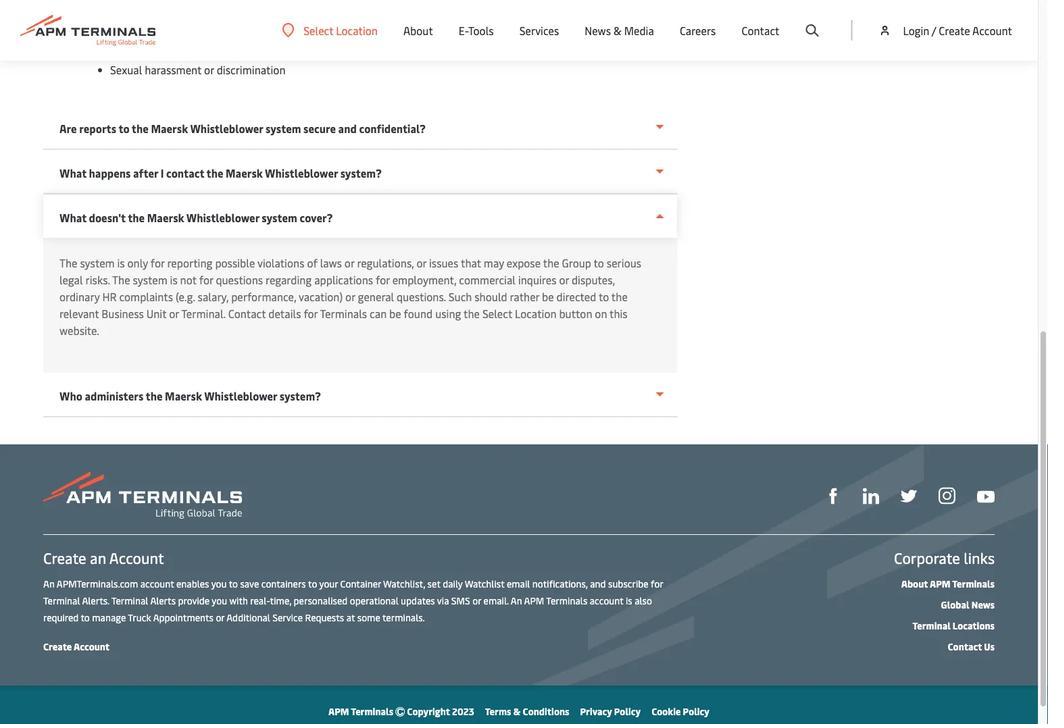 Task type: locate. For each thing, give the bounding box(es) containing it.
terminal up truck
[[111, 594, 148, 607]]

1 vertical spatial contact
[[228, 307, 266, 321]]

1 vertical spatial an
[[511, 594, 522, 607]]

location left about dropdown button
[[336, 23, 378, 38]]

account down subscribe
[[590, 594, 623, 607]]

about apm terminals
[[901, 577, 995, 590]]

select location button
[[282, 23, 378, 38]]

or right unit
[[169, 307, 179, 321]]

and up discrimination
[[231, 41, 249, 55]]

0 horizontal spatial an
[[43, 577, 55, 590]]

create for create account
[[43, 640, 72, 653]]

whistleblower inside are reports to the maersk whistleblower system secure and confidential? dropdown button
[[190, 122, 263, 136]]

0 vertical spatial &
[[614, 23, 622, 38]]

terminal up required
[[43, 594, 80, 607]]

apm left ⓒ
[[328, 705, 349, 718]]

system up complaints
[[133, 273, 167, 288]]

an up required
[[43, 577, 55, 590]]

2 horizontal spatial terminal
[[912, 619, 951, 632]]

create left the an
[[43, 548, 86, 568]]

0 vertical spatial news
[[585, 23, 611, 38]]

2 horizontal spatial is
[[626, 594, 632, 607]]

& right the terms on the bottom of page
[[513, 705, 521, 718]]

serious
[[607, 256, 641, 271]]

2 horizontal spatial contact
[[948, 640, 982, 653]]

0 horizontal spatial apm
[[328, 705, 349, 718]]

who
[[59, 389, 82, 404]]

is
[[117, 256, 125, 271], [170, 273, 178, 288], [626, 594, 632, 607]]

policy right cookie
[[683, 705, 709, 718]]

about down corporate
[[901, 577, 928, 590]]

who administers the maersk whistleblower system? button
[[43, 373, 678, 418]]

an
[[90, 548, 106, 568]]

2 horizontal spatial and
[[590, 577, 606, 590]]

terms
[[485, 705, 511, 718]]

and right secure in the left top of the page
[[338, 122, 357, 136]]

service
[[272, 611, 303, 624]]

and inside an apmterminals.com account enables you to save containers to your container watchlist, set daily watchlist email notifications, and subscribe for terminal alerts. terminal alerts provide you with real-time, personalised operational updates via sms or email. an apm terminals account is also required to manage truck appointments or additional service requests at some terminals.
[[590, 577, 606, 590]]

group
[[562, 256, 591, 271]]

the up 'hr'
[[112, 273, 130, 288]]

(e.g.
[[176, 290, 195, 304]]

account right the an
[[109, 548, 164, 568]]

what left happens
[[59, 166, 86, 181]]

for down regulations,
[[376, 273, 390, 288]]

the up the legal
[[59, 256, 77, 271]]

1 vertical spatial news
[[972, 598, 995, 611]]

contact right careers
[[742, 23, 779, 38]]

the right 'doesn't'
[[128, 211, 145, 225]]

alerts.
[[82, 594, 109, 607]]

contact button
[[742, 0, 779, 61]]

1 vertical spatial account
[[109, 548, 164, 568]]

account down manage in the bottom of the page
[[74, 640, 110, 653]]

1 horizontal spatial location
[[515, 307, 556, 321]]

you left 'with'
[[212, 594, 227, 607]]

or down the applications
[[345, 290, 355, 304]]

be down the inquires
[[542, 290, 554, 304]]

2 vertical spatial account
[[74, 640, 110, 653]]

apm up global
[[930, 577, 950, 590]]

2 vertical spatial contact
[[948, 640, 982, 653]]

1 vertical spatial account
[[590, 594, 623, 607]]

careers button
[[680, 0, 716, 61]]

youtube image
[[977, 491, 995, 503]]

risks.
[[86, 273, 110, 288]]

1 vertical spatial you
[[212, 594, 227, 607]]

who administers the maersk whistleblower system?
[[59, 389, 321, 404]]

1 horizontal spatial is
[[170, 273, 178, 288]]

appointments
[[153, 611, 214, 624]]

1 vertical spatial apm
[[524, 594, 544, 607]]

1 horizontal spatial and
[[338, 122, 357, 136]]

about apm terminals link
[[901, 577, 995, 590]]

1 horizontal spatial contact
[[742, 23, 779, 38]]

data
[[110, 18, 133, 33]]

1 horizontal spatial about
[[901, 577, 928, 590]]

1 horizontal spatial apm
[[524, 594, 544, 607]]

be right can
[[389, 307, 401, 321]]

1 vertical spatial what
[[59, 211, 86, 225]]

1 vertical spatial &
[[513, 705, 521, 718]]

0 horizontal spatial be
[[389, 307, 401, 321]]

careers
[[680, 23, 716, 38]]

system left cover? on the top
[[262, 211, 297, 225]]

the up the inquires
[[543, 256, 559, 271]]

to
[[149, 41, 160, 55], [119, 122, 129, 136], [594, 256, 604, 271], [599, 290, 609, 304], [229, 577, 238, 590], [308, 577, 317, 590], [81, 611, 90, 624]]

0 horizontal spatial location
[[336, 23, 378, 38]]

0 vertical spatial select
[[304, 23, 333, 38]]

privacy
[[135, 18, 170, 33]]

0 horizontal spatial about
[[403, 23, 433, 38]]

links
[[964, 548, 995, 568]]

0 vertical spatial create
[[939, 23, 970, 38]]

whistleblower
[[190, 122, 263, 136], [265, 166, 338, 181], [186, 211, 259, 225], [204, 389, 277, 404]]

about for about
[[403, 23, 433, 38]]

select down should
[[482, 307, 512, 321]]

& for news
[[614, 23, 622, 38]]

maersk inside 'what happens after i contact the maersk whistleblower system?' dropdown button
[[226, 166, 263, 181]]

0 horizontal spatial select
[[304, 23, 333, 38]]

2 vertical spatial create
[[43, 640, 72, 653]]

terminals
[[320, 307, 367, 321], [952, 577, 995, 590], [546, 594, 587, 607], [351, 705, 393, 718]]

0 vertical spatial apm
[[930, 577, 950, 590]]

about for about apm terminals
[[901, 577, 928, 590]]

1 vertical spatial about
[[901, 577, 928, 590]]

instagram image
[[939, 488, 955, 505]]

0 vertical spatial contact
[[742, 23, 779, 38]]

an down email
[[511, 594, 522, 607]]

to down privacy
[[149, 41, 160, 55]]

about left the e-
[[403, 23, 433, 38]]

0 vertical spatial location
[[336, 23, 378, 38]]

account right /
[[972, 23, 1012, 38]]

services
[[519, 23, 559, 38]]

the up this
[[611, 290, 628, 304]]

0 vertical spatial account
[[140, 577, 174, 590]]

what for what happens after i contact the maersk whistleblower system?
[[59, 166, 86, 181]]

maersk inside are reports to the maersk whistleblower system secure and confidential? dropdown button
[[151, 122, 188, 136]]

0 horizontal spatial news
[[585, 23, 611, 38]]

policy for privacy policy
[[614, 705, 641, 718]]

2 vertical spatial is
[[626, 594, 632, 607]]

expose
[[507, 256, 541, 271]]

location down rather
[[515, 307, 556, 321]]

what left 'doesn't'
[[59, 211, 86, 225]]

1 horizontal spatial the
[[112, 273, 130, 288]]

maersk
[[151, 122, 188, 136], [226, 166, 263, 181], [147, 211, 184, 225], [165, 389, 202, 404]]

create right /
[[939, 23, 970, 38]]

to right reports
[[119, 122, 129, 136]]

1 horizontal spatial news
[[972, 598, 995, 611]]

safety
[[198, 41, 228, 55]]

system?
[[340, 166, 382, 181], [280, 389, 321, 404]]

real-
[[250, 594, 270, 607]]

0 vertical spatial be
[[542, 290, 554, 304]]

for up also
[[651, 577, 663, 590]]

is inside an apmterminals.com account enables you to save containers to your container watchlist, set daily watchlist email notifications, and subscribe for terminal alerts. terminal alerts provide you with real-time, personalised operational updates via sms or email. an apm terminals account is also required to manage truck appointments or additional service requests at some terminals.
[[626, 594, 632, 607]]

only
[[127, 256, 148, 271]]

shape link
[[825, 487, 841, 505]]

email
[[507, 577, 530, 590]]

subscribe
[[608, 577, 649, 590]]

0 vertical spatial an
[[43, 577, 55, 590]]

news left media
[[585, 23, 611, 38]]

an
[[43, 577, 55, 590], [511, 594, 522, 607]]

& left media
[[614, 23, 622, 38]]

using
[[435, 307, 461, 321]]

on
[[595, 307, 607, 321]]

terminal
[[43, 594, 80, 607], [111, 594, 148, 607], [912, 619, 951, 632]]

contact
[[742, 23, 779, 38], [228, 307, 266, 321], [948, 640, 982, 653]]

you right enables
[[211, 577, 227, 590]]

0 vertical spatial and
[[231, 41, 249, 55]]

the right reports
[[132, 122, 149, 136]]

terminal locations link
[[912, 619, 995, 632]]

2 horizontal spatial apm
[[930, 577, 950, 590]]

threats
[[110, 41, 147, 55]]

/
[[932, 23, 936, 38]]

& inside dropdown button
[[614, 23, 622, 38]]

your
[[319, 577, 338, 590]]

or up employment,
[[417, 256, 426, 271]]

2 policy from the left
[[683, 705, 709, 718]]

tools
[[468, 23, 494, 38]]

1 horizontal spatial policy
[[683, 705, 709, 718]]

select up environment
[[304, 23, 333, 38]]

terminals inside the system is only for reporting possible violations of laws or regulations, or issues that may expose the group to serious legal risks. the system is not for questions regarding applications for employment, commercial inquires or disputes, ordinary hr complaints (e.g. salary, performance, vacation) or general questions. such should rather be directed to the relevant business unit or terminal. contact details for terminals can be found using the select location button on this website.
[[320, 307, 367, 321]]

system up risks.
[[80, 256, 115, 271]]

1 vertical spatial location
[[515, 307, 556, 321]]

inquires
[[518, 273, 556, 288]]

issues
[[429, 256, 458, 271]]

that
[[461, 256, 481, 271]]

is left not at the top of the page
[[170, 273, 178, 288]]

is left only
[[117, 256, 125, 271]]

corporate
[[894, 548, 960, 568]]

instagram link
[[939, 486, 955, 505]]

and left subscribe
[[590, 577, 606, 590]]

account up alerts
[[140, 577, 174, 590]]

after
[[133, 166, 158, 181]]

to inside dropdown button
[[119, 122, 129, 136]]

to up on
[[599, 290, 609, 304]]

terminal down global
[[912, 619, 951, 632]]

save
[[240, 577, 259, 590]]

happens
[[89, 166, 131, 181]]

for right not at the top of the page
[[199, 273, 213, 288]]

contact for contact
[[742, 23, 779, 38]]

account inside "login / create account" link
[[972, 23, 1012, 38]]

1 vertical spatial and
[[338, 122, 357, 136]]

i
[[161, 166, 164, 181]]

to up disputes,
[[594, 256, 604, 271]]

terminals down 'vacation)'
[[320, 307, 367, 321]]

terminals down the "notifications,"
[[546, 594, 587, 607]]

the system is only for reporting possible violations of laws or regulations, or issues that may expose the group to serious legal risks. the system is not for questions regarding applications for employment, commercial inquires or disputes, ordinary hr complaints (e.g. salary, performance, vacation) or general questions. such should rather be directed to the relevant business unit or terminal. contact details for terminals can be found using the select location button on this website.
[[59, 256, 641, 338]]

the right contact
[[206, 166, 223, 181]]

1 horizontal spatial account
[[590, 594, 623, 607]]

0 vertical spatial you
[[211, 577, 227, 590]]

maersk inside what doesn't the maersk whistleblower system cover? dropdown button
[[147, 211, 184, 225]]

0 horizontal spatial contact
[[228, 307, 266, 321]]

&
[[614, 23, 622, 38], [513, 705, 521, 718]]

apmt footer logo image
[[43, 472, 242, 519]]

contact inside the system is only for reporting possible violations of laws or regulations, or issues that may expose the group to serious legal risks. the system is not for questions regarding applications for employment, commercial inquires or disputes, ordinary hr complaints (e.g. salary, performance, vacation) or general questions. such should rather be directed to the relevant business unit or terminal. contact details for terminals can be found using the select location button on this website.
[[228, 307, 266, 321]]

0 vertical spatial account
[[972, 23, 1012, 38]]

is left also
[[626, 594, 632, 607]]

1 horizontal spatial select
[[482, 307, 512, 321]]

1 vertical spatial system?
[[280, 389, 321, 404]]

apm down email
[[524, 594, 544, 607]]

create down required
[[43, 640, 72, 653]]

policy for cookie policy
[[683, 705, 709, 718]]

website.
[[59, 324, 99, 338]]

0 vertical spatial what
[[59, 166, 86, 181]]

1 horizontal spatial an
[[511, 594, 522, 607]]

0 horizontal spatial and
[[231, 41, 249, 55]]

system
[[266, 122, 301, 136], [262, 211, 297, 225], [80, 256, 115, 271], [133, 273, 167, 288]]

or up the applications
[[345, 256, 354, 271]]

some
[[357, 611, 380, 624]]

terminals inside an apmterminals.com account enables you to save containers to your container watchlist, set daily watchlist email notifications, and subscribe for terminal alerts. terminal alerts provide you with real-time, personalised operational updates via sms or email. an apm terminals account is also required to manage truck appointments or additional service requests at some terminals.
[[546, 594, 587, 607]]

2 what from the top
[[59, 211, 86, 225]]

alerts
[[150, 594, 176, 607]]

0 horizontal spatial is
[[117, 256, 125, 271]]

such
[[448, 290, 472, 304]]

updates
[[401, 594, 435, 607]]

complaints
[[119, 290, 173, 304]]

0 horizontal spatial &
[[513, 705, 521, 718]]

1 horizontal spatial system?
[[340, 166, 382, 181]]

1 policy from the left
[[614, 705, 641, 718]]

0 horizontal spatial policy
[[614, 705, 641, 718]]

regarding
[[266, 273, 312, 288]]

the
[[59, 256, 77, 271], [112, 273, 130, 288]]

e-tools
[[459, 23, 494, 38]]

1 vertical spatial create
[[43, 548, 86, 568]]

contact down performance,
[[228, 307, 266, 321]]

with
[[229, 594, 248, 607]]

0 horizontal spatial the
[[59, 256, 77, 271]]

1 horizontal spatial &
[[614, 23, 622, 38]]

general
[[358, 290, 394, 304]]

2 vertical spatial and
[[590, 577, 606, 590]]

policy right 'privacy'
[[614, 705, 641, 718]]

0 vertical spatial system?
[[340, 166, 382, 181]]

0 vertical spatial about
[[403, 23, 433, 38]]

select
[[304, 23, 333, 38], [482, 307, 512, 321]]

1 vertical spatial select
[[482, 307, 512, 321]]

threats to health, safety and environment
[[110, 41, 313, 55]]

global news link
[[941, 598, 995, 611]]

1 what from the top
[[59, 166, 86, 181]]

news up the locations
[[972, 598, 995, 611]]

1 horizontal spatial be
[[542, 290, 554, 304]]

conditions
[[523, 705, 569, 718]]

contact down the locations
[[948, 640, 982, 653]]

maersk inside who administers the maersk whistleblower system? dropdown button
[[165, 389, 202, 404]]

and
[[231, 41, 249, 55], [338, 122, 357, 136], [590, 577, 606, 590]]



Task type: describe. For each thing, give the bounding box(es) containing it.
0 vertical spatial is
[[117, 256, 125, 271]]

contact us
[[948, 640, 995, 653]]

directed
[[557, 290, 596, 304]]

may
[[484, 256, 504, 271]]

confidential?
[[359, 122, 426, 136]]

should
[[475, 290, 507, 304]]

additional
[[227, 611, 270, 624]]

location inside the system is only for reporting possible violations of laws or regulations, or issues that may expose the group to serious legal risks. the system is not for questions regarding applications for employment, commercial inquires or disputes, ordinary hr complaints (e.g. salary, performance, vacation) or general questions. such should rather be directed to the relevant business unit or terminal. contact details for terminals can be found using the select location button on this website.
[[515, 307, 556, 321]]

select inside button
[[304, 23, 333, 38]]

details
[[268, 307, 301, 321]]

login / create account link
[[878, 0, 1012, 61]]

facebook image
[[825, 489, 841, 505]]

e-
[[459, 23, 468, 38]]

or down threats to health, safety and environment
[[204, 63, 214, 77]]

ordinary
[[59, 290, 100, 304]]

1 vertical spatial is
[[170, 273, 178, 288]]

create for create an account
[[43, 548, 86, 568]]

cookie policy link
[[652, 705, 709, 718]]

2023
[[452, 705, 474, 718]]

location inside button
[[336, 23, 378, 38]]

copyright
[[407, 705, 450, 718]]

cookie policy
[[652, 705, 709, 718]]

harassment
[[145, 63, 202, 77]]

& for terms
[[513, 705, 521, 718]]

for down 'vacation)'
[[304, 307, 318, 321]]

employment,
[[392, 273, 456, 288]]

sms
[[451, 594, 470, 607]]

terminals left ⓒ
[[351, 705, 393, 718]]

news & media
[[585, 23, 654, 38]]

legal
[[59, 273, 83, 288]]

discrimination
[[217, 63, 286, 77]]

to left your
[[308, 577, 317, 590]]

manage
[[92, 611, 126, 624]]

whistleblower inside who administers the maersk whistleblower system? dropdown button
[[204, 389, 277, 404]]

for inside an apmterminals.com account enables you to save containers to your container watchlist, set daily watchlist email notifications, and subscribe for terminal alerts. terminal alerts provide you with real-time, personalised operational updates via sms or email. an apm terminals account is also required to manage truck appointments or additional service requests at some terminals.
[[651, 577, 663, 590]]

news inside dropdown button
[[585, 23, 611, 38]]

questions.
[[397, 290, 446, 304]]

can
[[370, 307, 387, 321]]

containers
[[261, 577, 306, 590]]

terminals up global news link
[[952, 577, 995, 590]]

apmterminals.com
[[57, 577, 138, 590]]

system left secure in the left top of the page
[[266, 122, 301, 136]]

0 horizontal spatial terminal
[[43, 594, 80, 607]]

or up directed
[[559, 273, 569, 288]]

and inside dropdown button
[[338, 122, 357, 136]]

email.
[[483, 594, 509, 607]]

2 vertical spatial apm
[[328, 705, 349, 718]]

global news
[[941, 598, 995, 611]]

regulations,
[[357, 256, 414, 271]]

1 vertical spatial the
[[112, 273, 130, 288]]

provide
[[178, 594, 210, 607]]

services button
[[519, 0, 559, 61]]

apm terminals ⓒ copyright 2023
[[328, 705, 474, 718]]

relevant
[[59, 307, 99, 321]]

whistleblower inside 'what happens after i contact the maersk whistleblower system?' dropdown button
[[265, 166, 338, 181]]

0 horizontal spatial account
[[140, 577, 174, 590]]

laws
[[320, 256, 342, 271]]

vacation)
[[299, 290, 343, 304]]

linkedin image
[[863, 489, 879, 505]]

personalised
[[294, 594, 348, 607]]

select inside the system is only for reporting possible violations of laws or regulations, or issues that may expose the group to serious legal risks. the system is not for questions regarding applications for employment, commercial inquires or disputes, ordinary hr complaints (e.g. salary, performance, vacation) or general questions. such should rather be directed to the relevant business unit or terminal. contact details for terminals can be found using the select location button on this website.
[[482, 307, 512, 321]]

disputes,
[[572, 273, 615, 288]]

contact
[[166, 166, 204, 181]]

privacy policy link
[[580, 705, 641, 718]]

to left save
[[229, 577, 238, 590]]

the right administers
[[146, 389, 163, 404]]

container
[[340, 577, 381, 590]]

news & media button
[[585, 0, 654, 61]]

us
[[984, 640, 995, 653]]

secure
[[303, 122, 336, 136]]

linkedin__x28_alt_x29__3_ link
[[863, 487, 879, 505]]

reporting
[[167, 256, 213, 271]]

1 horizontal spatial terminal
[[111, 594, 148, 607]]

1 vertical spatial be
[[389, 307, 401, 321]]

truck
[[128, 611, 151, 624]]

possible
[[215, 256, 255, 271]]

you tube link
[[977, 487, 995, 504]]

also
[[635, 594, 652, 607]]

or left additional
[[216, 611, 225, 624]]

applications
[[314, 273, 373, 288]]

watchlist,
[[383, 577, 425, 590]]

locations
[[953, 619, 995, 632]]

notifications,
[[532, 577, 588, 590]]

cover?
[[300, 211, 333, 225]]

global
[[941, 598, 969, 611]]

or right sms
[[473, 594, 481, 607]]

terms & conditions link
[[485, 705, 569, 718]]

twitter image
[[901, 489, 917, 505]]

sexual harassment or discrimination
[[110, 63, 286, 77]]

requests
[[305, 611, 344, 624]]

at
[[346, 611, 355, 624]]

what for what doesn't the maersk whistleblower system cover?
[[59, 211, 86, 225]]

whistleblower inside what doesn't the maersk whistleblower system cover? dropdown button
[[186, 211, 259, 225]]

contact for contact us
[[948, 640, 982, 653]]

business
[[102, 307, 144, 321]]

terms & conditions
[[485, 705, 569, 718]]

corporate links
[[894, 548, 995, 568]]

daily
[[443, 577, 463, 590]]

select location
[[304, 23, 378, 38]]

the down such
[[464, 307, 480, 321]]

to down alerts.
[[81, 611, 90, 624]]

not
[[180, 273, 197, 288]]

what happens after i contact the maersk whistleblower system? button
[[43, 150, 678, 195]]

time,
[[270, 594, 291, 607]]

apm inside an apmterminals.com account enables you to save containers to your container watchlist, set daily watchlist email notifications, and subscribe for terminal alerts. terminal alerts provide you with real-time, personalised operational updates via sms or email. an apm terminals account is also required to manage truck appointments or additional service requests at some terminals.
[[524, 594, 544, 607]]

0 vertical spatial the
[[59, 256, 77, 271]]

set
[[427, 577, 440, 590]]

unit
[[146, 307, 166, 321]]

cookie
[[652, 705, 681, 718]]

e-tools button
[[459, 0, 494, 61]]

privacy
[[580, 705, 612, 718]]

media
[[624, 23, 654, 38]]

for right only
[[151, 256, 165, 271]]

watchlist
[[465, 577, 504, 590]]

via
[[437, 594, 449, 607]]

0 horizontal spatial system?
[[280, 389, 321, 404]]

are
[[59, 122, 77, 136]]



Task type: vqa. For each thing, say whether or not it's contained in the screenshot.
the container within the Break Bulk significantly exceeds the size and/or weight of a standard container and is therefore handled as non-unitised cargo and normally placed on a bed of flat racks with a large number of lashing points. Break Bulk cargo includes things like yachts, masts, industrial machines or train carriages.
no



